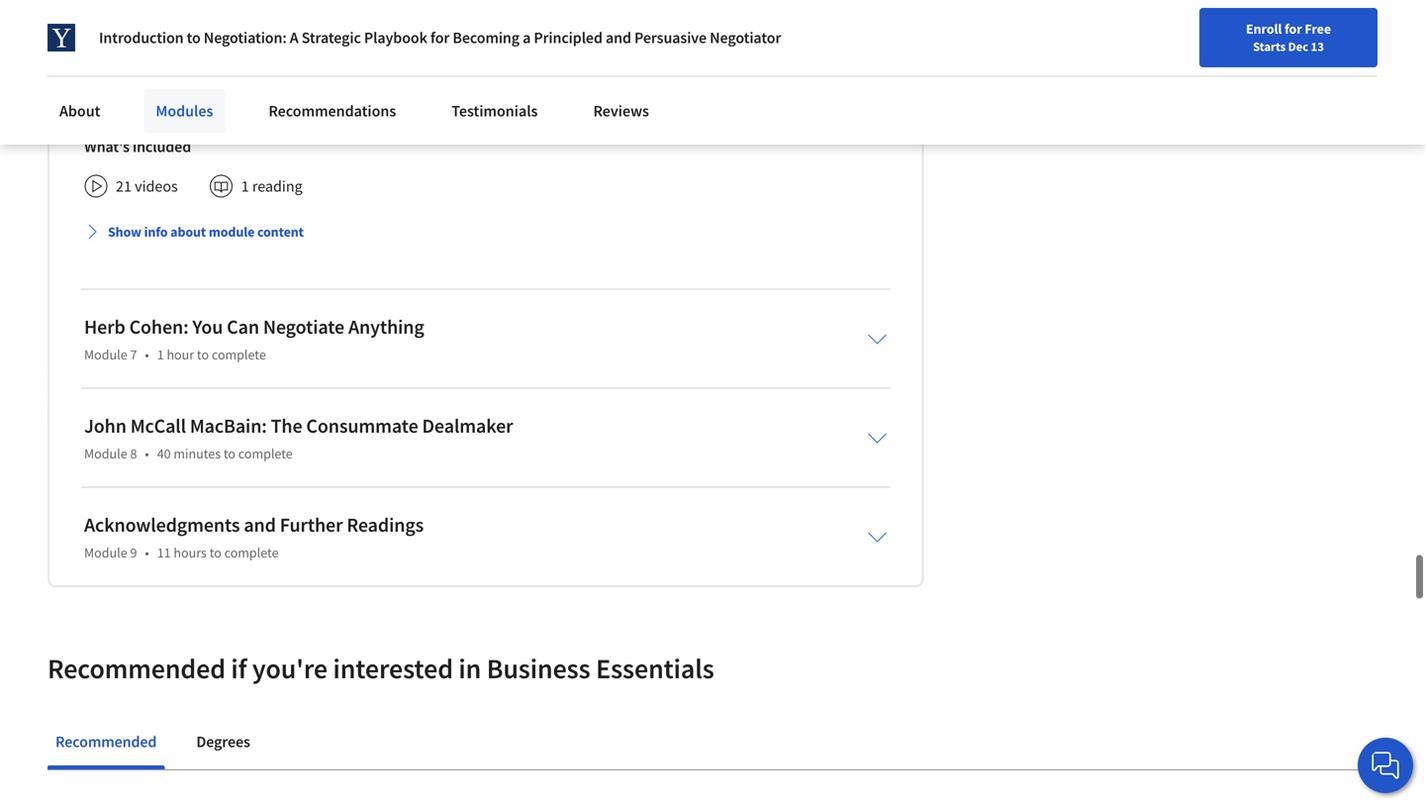 Task type: locate. For each thing, give the bounding box(es) containing it.
hours
[[174, 544, 207, 562]]

negotiate
[[263, 315, 345, 339]]

2 vertical spatial complete
[[224, 544, 279, 562]]

recommended if you're interested in business essentials
[[48, 651, 715, 686]]

complete right hours
[[224, 544, 279, 562]]

0 vertical spatial 1
[[241, 176, 249, 196]]

complete down the
[[238, 445, 293, 463]]

complete for the
[[238, 445, 293, 463]]

0 vertical spatial and
[[606, 28, 632, 48]]

minutes
[[174, 445, 221, 463]]

1 left reading
[[241, 176, 249, 196]]

• inside john mccall macbain: the consummate dealmaker module 8 • 40 minutes to complete
[[145, 445, 149, 463]]

collection element
[[48, 771, 1378, 805]]

1 horizontal spatial 1
[[241, 176, 249, 196]]

1 horizontal spatial and
[[606, 28, 632, 48]]

a
[[290, 28, 299, 48]]

persuasive
[[635, 28, 707, 48]]

3 • from the top
[[145, 544, 149, 562]]

show notifications image
[[1196, 25, 1219, 49]]

0 horizontal spatial for
[[431, 28, 450, 48]]

1
[[241, 176, 249, 196], [157, 346, 164, 364]]

to inside herb cohen: you can negotiate anything module 7 • 1 hour to complete
[[197, 346, 209, 364]]

recommended inside "button"
[[55, 732, 157, 752]]

13
[[1312, 39, 1325, 54]]

reading
[[252, 176, 303, 196]]

1 vertical spatial complete
[[238, 445, 293, 463]]

playbook
[[364, 28, 428, 48]]

module inside herb cohen: you can negotiate anything module 7 • 1 hour to complete
[[84, 346, 127, 364]]

3 module from the top
[[84, 544, 127, 562]]

consummate
[[306, 414, 419, 438]]

a
[[523, 28, 531, 48]]

dealmaker
[[422, 414, 513, 438]]

complete inside john mccall macbain: the consummate dealmaker module 8 • 40 minutes to complete
[[238, 445, 293, 463]]

2 vertical spatial •
[[145, 544, 149, 562]]

• right 9
[[145, 544, 149, 562]]

None search field
[[282, 12, 609, 52]]

modules
[[156, 101, 213, 121]]

module down john
[[84, 445, 127, 463]]

for up dec
[[1285, 20, 1303, 38]]

for
[[1285, 20, 1303, 38], [431, 28, 450, 48]]

1 • from the top
[[145, 346, 149, 364]]

enroll for free starts dec 13
[[1247, 20, 1332, 54]]

macbain:
[[190, 414, 267, 438]]

1 vertical spatial •
[[145, 445, 149, 463]]

0 vertical spatial recommended
[[48, 651, 226, 686]]

1 vertical spatial module
[[84, 445, 127, 463]]

what's included
[[84, 137, 191, 157]]

complete down can
[[212, 346, 266, 364]]

1 vertical spatial recommended
[[55, 732, 157, 752]]

module left 9
[[84, 544, 127, 562]]

herb
[[84, 315, 125, 339]]

• right 8
[[145, 445, 149, 463]]

acknowledgments and further readings module 9 • 11 hours to complete
[[84, 513, 424, 562]]

•
[[145, 346, 149, 364], [145, 445, 149, 463], [145, 544, 149, 562]]

about
[[59, 101, 100, 121]]

acknowledgments
[[84, 513, 240, 537]]

for inside the enroll for free starts dec 13
[[1285, 20, 1303, 38]]

• inside herb cohen: you can negotiate anything module 7 • 1 hour to complete
[[145, 346, 149, 364]]

module
[[209, 223, 255, 241]]

for right playbook
[[431, 28, 450, 48]]

to inside acknowledgments and further readings module 9 • 11 hours to complete
[[210, 544, 222, 562]]

herb cohen: you can negotiate anything module 7 • 1 hour to complete
[[84, 315, 425, 364]]

to right hours
[[210, 544, 222, 562]]

degrees
[[196, 732, 250, 752]]

recommended
[[48, 651, 226, 686], [55, 732, 157, 752]]

and
[[606, 28, 632, 48], [244, 513, 276, 537]]

mccall
[[130, 414, 186, 438]]

module
[[84, 346, 127, 364], [84, 445, 127, 463], [84, 544, 127, 562]]

0 vertical spatial module
[[84, 346, 127, 364]]

complete inside herb cohen: you can negotiate anything module 7 • 1 hour to complete
[[212, 346, 266, 364]]

recommended for recommended if you're interested in business essentials
[[48, 651, 226, 686]]

1 vertical spatial 1
[[157, 346, 164, 364]]

complete
[[212, 346, 266, 364], [238, 445, 293, 463], [224, 544, 279, 562]]

coursera image
[[24, 16, 150, 48]]

• right 7
[[145, 346, 149, 364]]

to down macbain:
[[224, 445, 236, 463]]

can
[[227, 315, 259, 339]]

becoming
[[453, 28, 520, 48]]

menu item
[[1048, 20, 1175, 84]]

11
[[157, 544, 171, 562]]

2 module from the top
[[84, 445, 127, 463]]

about link
[[48, 89, 112, 133]]

show info about module content
[[108, 223, 304, 241]]

what's
[[84, 137, 130, 157]]

1 vertical spatial and
[[244, 513, 276, 537]]

1 horizontal spatial for
[[1285, 20, 1303, 38]]

strategic
[[302, 28, 361, 48]]

module down herb
[[84, 346, 127, 364]]

2 vertical spatial module
[[84, 544, 127, 562]]

content
[[257, 223, 304, 241]]

dec
[[1289, 39, 1309, 54]]

2 • from the top
[[145, 445, 149, 463]]

to right hour
[[197, 346, 209, 364]]

and left the further at bottom
[[244, 513, 276, 537]]

the
[[271, 414, 303, 438]]

anything
[[349, 315, 425, 339]]

to
[[187, 28, 201, 48], [197, 346, 209, 364], [224, 445, 236, 463], [210, 544, 222, 562]]

9
[[130, 544, 137, 562]]

videos
[[135, 176, 178, 196]]

complete for can
[[212, 346, 266, 364]]

0 vertical spatial •
[[145, 346, 149, 364]]

and right principled
[[606, 28, 632, 48]]

1 left hour
[[157, 346, 164, 364]]

0 horizontal spatial 1
[[157, 346, 164, 364]]

module inside john mccall macbain: the consummate dealmaker module 8 • 40 minutes to complete
[[84, 445, 127, 463]]

if
[[231, 651, 247, 686]]

0 horizontal spatial and
[[244, 513, 276, 537]]

testimonials link
[[440, 89, 550, 133]]

in
[[459, 651, 481, 686]]

1 module from the top
[[84, 346, 127, 364]]

business
[[487, 651, 591, 686]]

0 vertical spatial complete
[[212, 346, 266, 364]]



Task type: vqa. For each thing, say whether or not it's contained in the screenshot.
you're
yes



Task type: describe. For each thing, give the bounding box(es) containing it.
reviews
[[594, 101, 650, 121]]

principled
[[534, 28, 603, 48]]

john mccall macbain: the consummate dealmaker module 8 • 40 minutes to complete
[[84, 414, 513, 463]]

module for herb
[[84, 346, 127, 364]]

readings
[[347, 513, 424, 537]]

further
[[280, 513, 343, 537]]

21
[[116, 176, 132, 196]]

recommended button
[[48, 718, 165, 766]]

• for mccall
[[145, 445, 149, 463]]

21 videos
[[116, 176, 178, 196]]

show
[[108, 223, 142, 241]]

you're
[[252, 651, 328, 686]]

about
[[170, 223, 206, 241]]

and inside acknowledgments and further readings module 9 • 11 hours to complete
[[244, 513, 276, 537]]

to left negotiation:
[[187, 28, 201, 48]]

reviews link
[[582, 89, 661, 133]]

introduction
[[99, 28, 184, 48]]

cohen:
[[129, 315, 189, 339]]

recommendation tabs tab list
[[48, 718, 1378, 770]]

you
[[193, 315, 223, 339]]

john
[[84, 414, 127, 438]]

module inside acknowledgments and further readings module 9 • 11 hours to complete
[[84, 544, 127, 562]]

starts
[[1254, 39, 1287, 54]]

recommendations link
[[257, 89, 408, 133]]

1 inside herb cohen: you can negotiate anything module 7 • 1 hour to complete
[[157, 346, 164, 364]]

introduction to negotiation: a strategic playbook for becoming a principled and persuasive negotiator
[[99, 28, 782, 48]]

degrees button
[[188, 718, 258, 766]]

included
[[133, 137, 191, 157]]

negotiation:
[[204, 28, 287, 48]]

chat with us image
[[1371, 750, 1402, 781]]

7
[[130, 346, 137, 364]]

hour
[[167, 346, 194, 364]]

complete inside acknowledgments and further readings module 9 • 11 hours to complete
[[224, 544, 279, 562]]

negotiator
[[710, 28, 782, 48]]

essentials
[[596, 651, 715, 686]]

recommended for recommended
[[55, 732, 157, 752]]

interested
[[333, 651, 453, 686]]

1 reading
[[241, 176, 303, 196]]

recommendations
[[269, 101, 396, 121]]

8
[[130, 445, 137, 463]]

to inside john mccall macbain: the consummate dealmaker module 8 • 40 minutes to complete
[[224, 445, 236, 463]]

free
[[1306, 20, 1332, 38]]

yale university image
[[48, 24, 75, 51]]

show info about module content button
[[76, 214, 312, 250]]

• inside acknowledgments and further readings module 9 • 11 hours to complete
[[145, 544, 149, 562]]

testimonials
[[452, 101, 538, 121]]

info
[[144, 223, 168, 241]]

enroll
[[1247, 20, 1283, 38]]

• for cohen:
[[145, 346, 149, 364]]

40
[[157, 445, 171, 463]]

module for john
[[84, 445, 127, 463]]

modules link
[[144, 89, 225, 133]]



